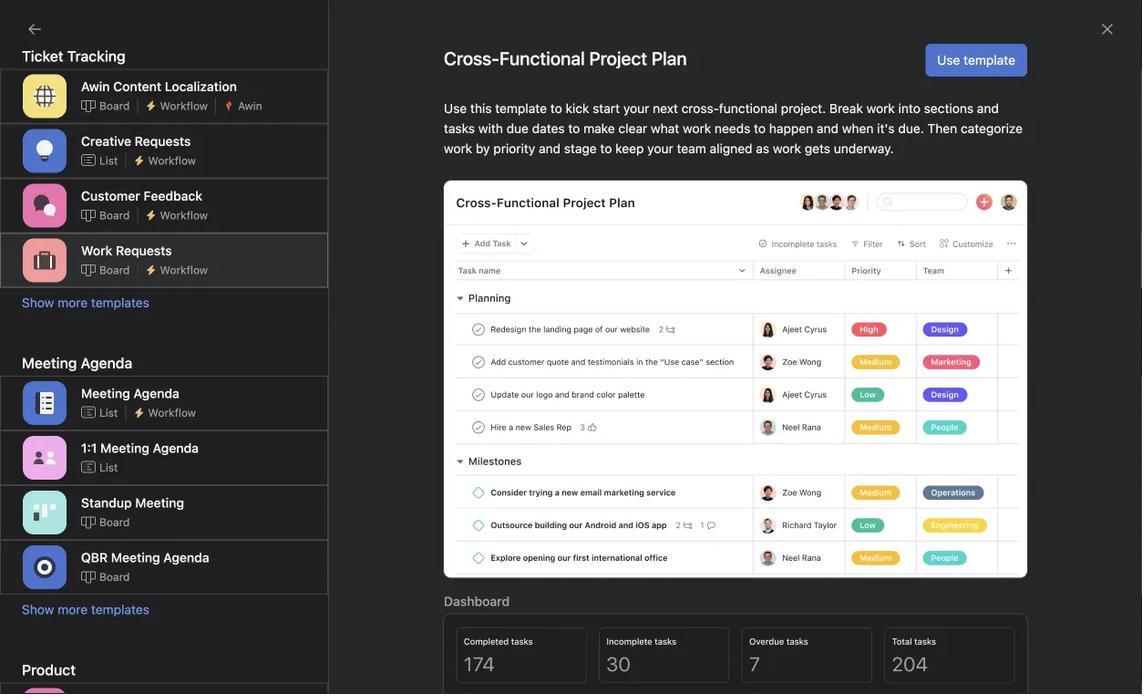 Task type: locate. For each thing, give the bounding box(es) containing it.
meeting down stay
[[111, 550, 160, 565]]

0 vertical spatial requests
[[135, 133, 191, 148]]

board for work
[[99, 263, 130, 276]]

template
[[964, 52, 1016, 67], [495, 101, 547, 116]]

show down the work requests image
[[22, 295, 54, 310]]

awin for awin content localization
[[81, 79, 110, 94]]

meeting up schedule
[[81, 386, 130, 401]]

sections up the then
[[925, 101, 974, 116]]

tasks i've assigned
[[52, 660, 210, 682]]

2 vertical spatial agenda
[[163, 550, 209, 565]]

show more templates button down work requests
[[22, 295, 306, 310]]

completed image left 6️⃣
[[48, 450, 70, 472]]

show down 3️⃣
[[60, 586, 89, 599]]

1 vertical spatial functional
[[708, 459, 768, 474]]

functional inside cross-functional project plan 3 tasks due soon
[[708, 459, 768, 474]]

0 vertical spatial show more templates button
[[22, 295, 306, 310]]

1 vertical spatial sections
[[242, 552, 292, 567]]

standup meeting image
[[34, 502, 56, 524]]

3 monday from the top
[[501, 520, 542, 533]]

1 vertical spatial list image
[[620, 464, 642, 486]]

1 vertical spatial show more templates
[[22, 602, 149, 617]]

monday for 5️⃣ fifth: save time by collaborating in asana
[[501, 487, 542, 500]]

to left update
[[124, 388, 136, 403]]

show more templates down work
[[22, 295, 149, 310]]

1 horizontal spatial cross-
[[667, 459, 708, 474]]

requests for work requests
[[116, 243, 172, 258]]

0 vertical spatial today
[[511, 389, 542, 402]]

your down what
[[648, 141, 674, 156]]

and
[[978, 101, 1000, 116], [817, 121, 839, 136], [539, 141, 561, 156]]

0 vertical spatial with
[[479, 121, 503, 136]]

customer feedback
[[81, 188, 203, 203]]

and down dates
[[539, 141, 561, 156]]

show more templates button down organized
[[22, 602, 306, 617]]

2 list image from the top
[[620, 464, 642, 486]]

use left this
[[444, 101, 467, 116]]

schedule
[[74, 421, 129, 436]]

workflow up the feedback
[[148, 154, 196, 167]]

1 horizontal spatial with
[[479, 121, 503, 136]]

1 show more templates from the top
[[22, 295, 149, 310]]

localization
[[165, 79, 237, 94]]

1 vertical spatial agenda
[[153, 440, 199, 455]]

work down 'in'
[[279, 519, 307, 534]]

1 vertical spatial by
[[185, 486, 199, 501]]

0 vertical spatial due
[[507, 121, 529, 136]]

monday for 3️⃣ third: get organized with sections
[[501, 553, 542, 566]]

create project
[[667, 336, 753, 351]]

happen
[[770, 121, 814, 136]]

show down qbr meeting agenda icon
[[22, 602, 54, 617]]

use for use template
[[938, 52, 961, 67]]

2 monday button from the top
[[501, 487, 542, 500]]

time right save
[[156, 486, 181, 501]]

dashboard
[[444, 594, 510, 609]]

time
[[95, 388, 121, 403], [156, 486, 181, 501]]

it's time to update your goal(s)
[[74, 388, 255, 403]]

kickoff
[[132, 421, 172, 436]]

6️⃣ sixth: make work manageable
[[74, 453, 265, 468]]

completed image
[[48, 483, 70, 505], [48, 516, 70, 538], [48, 549, 70, 570]]

template inside button
[[964, 52, 1016, 67]]

2 list from the top
[[99, 406, 118, 419]]

1 vertical spatial time
[[156, 486, 181, 501]]

2 vertical spatial completed image
[[48, 549, 70, 570]]

meeting agenda
[[22, 354, 132, 372]]

fifth:
[[90, 486, 120, 501]]

2 vertical spatial tasks
[[677, 480, 704, 493]]

2 completed checkbox from the top
[[48, 417, 70, 439]]

cross- up 3
[[667, 459, 708, 474]]

tasks inside use this template to kick start your next cross-functional project. break work into sections and tasks with due dates to make clear what work needs to happen and when it's due. then categorize work by priority and stage to keep your team aligned as work gets underway.
[[444, 121, 475, 136]]

it's
[[878, 121, 895, 136]]

awin
[[81, 79, 110, 94], [238, 99, 262, 112]]

1 vertical spatial list
[[99, 406, 118, 419]]

functional up the soon
[[708, 459, 768, 474]]

completed image for 6️⃣
[[48, 450, 70, 472]]

bob
[[641, 133, 692, 168]]

with down this
[[479, 121, 503, 136]]

of
[[206, 519, 218, 534]]

meeting down schedule kickoff meeting
[[100, 440, 149, 455]]

board down customer
[[99, 209, 130, 221]]

list down creative
[[99, 154, 118, 167]]

it's
[[74, 388, 92, 403]]

ticket tracking
[[22, 47, 126, 65]]

requests up my tasks
[[116, 243, 172, 258]]

1 templates from the top
[[91, 295, 149, 310]]

monday button for 6️⃣ sixth: make work manageable
[[501, 455, 542, 467]]

0 horizontal spatial cross-
[[444, 47, 500, 69]]

today up oct 25 – today
[[511, 389, 542, 402]]

completed checkbox left 3️⃣
[[48, 549, 70, 570]]

on
[[165, 519, 180, 534]]

more down third:
[[92, 586, 119, 599]]

completed image
[[48, 384, 70, 406], [48, 417, 70, 439], [48, 450, 70, 472]]

list image
[[620, 398, 642, 420], [620, 464, 642, 486]]

3 monday button from the top
[[501, 520, 542, 533]]

1 vertical spatial show
[[60, 586, 89, 599]]

4 monday button from the top
[[501, 553, 542, 566]]

use up the then
[[938, 52, 961, 67]]

more down show more
[[58, 602, 88, 617]]

agenda for 1:1 meeting agenda
[[153, 440, 199, 455]]

1 list from the top
[[99, 154, 118, 167]]

0 horizontal spatial sections
[[242, 552, 292, 567]]

2 monday from the top
[[501, 487, 542, 500]]

5️⃣
[[74, 486, 87, 501]]

use
[[938, 52, 961, 67], [444, 101, 467, 116]]

1 list image from the top
[[620, 398, 642, 420]]

6️⃣
[[74, 453, 87, 468]]

1 horizontal spatial due
[[707, 480, 727, 493]]

0 vertical spatial list
[[99, 154, 118, 167]]

completed checkbox left it's
[[48, 384, 70, 406]]

board
[[99, 99, 130, 112], [99, 209, 130, 221], [99, 263, 130, 276], [99, 516, 130, 528], [99, 570, 130, 583]]

0 vertical spatial template
[[964, 52, 1016, 67]]

1 vertical spatial show more templates button
[[22, 602, 306, 617]]

use inside button
[[938, 52, 961, 67]]

completed checkbox left 6️⃣
[[48, 450, 70, 472]]

cross- inside cross-functional project plan 3 tasks due soon
[[667, 459, 708, 474]]

meeting up stay
[[135, 495, 184, 510]]

1 vertical spatial requests
[[116, 243, 172, 258]]

1 vertical spatial templates
[[91, 602, 149, 617]]

and up gets
[[817, 121, 839, 136]]

1 horizontal spatial and
[[817, 121, 839, 136]]

workflow down localization
[[160, 99, 208, 112]]

list up schedule
[[99, 406, 118, 419]]

1 vertical spatial use
[[444, 101, 467, 116]]

1 vertical spatial today
[[511, 422, 542, 435]]

0 vertical spatial use
[[938, 52, 961, 67]]

3
[[667, 480, 674, 493]]

workflow for creative requests
[[148, 154, 196, 167]]

0 vertical spatial your
[[624, 101, 650, 116]]

board for customer
[[99, 209, 130, 221]]

1 horizontal spatial by
[[476, 141, 490, 156]]

5 board from the top
[[99, 570, 130, 583]]

tasks right 0
[[531, 199, 558, 212]]

stay
[[136, 519, 162, 534]]

agenda down meeting
[[153, 440, 199, 455]]

0 vertical spatial completed image
[[48, 384, 70, 406]]

product
[[22, 661, 76, 679]]

your
[[624, 101, 650, 116], [648, 141, 674, 156], [184, 388, 210, 403]]

more down work
[[58, 295, 88, 310]]

0 horizontal spatial due
[[507, 121, 529, 136]]

use inside use this template to kick start your next cross-functional project. break work into sections and tasks with due dates to make clear what work needs to happen and when it's due. then categorize work by priority and stage to keep your team aligned as work gets underway.
[[444, 101, 467, 116]]

0 vertical spatial by
[[476, 141, 490, 156]]

customer
[[81, 188, 140, 203]]

more inside button
[[92, 586, 119, 599]]

0 vertical spatial show
[[22, 295, 54, 310]]

cross-
[[682, 101, 719, 116]]

1 horizontal spatial awin
[[238, 99, 262, 112]]

make
[[127, 453, 158, 468]]

1 vertical spatial due
[[707, 480, 727, 493]]

functional up needs
[[719, 101, 778, 116]]

requests for creative requests
[[135, 133, 191, 148]]

0 vertical spatial show more templates
[[22, 295, 149, 310]]

show for meeting agenda
[[22, 602, 54, 617]]

show for ticket tracking
[[22, 295, 54, 310]]

completed checkbox left 4️⃣
[[48, 516, 70, 538]]

1 horizontal spatial use
[[938, 52, 961, 67]]

2 vertical spatial completed image
[[48, 450, 70, 472]]

completed image down 'meeting agenda' icon
[[48, 417, 70, 439]]

board down content
[[99, 99, 130, 112]]

template up categorize
[[964, 52, 1016, 67]]

0 vertical spatial awin
[[81, 79, 110, 94]]

1 completed image from the top
[[48, 384, 70, 406]]

sections down incoming
[[242, 552, 292, 567]]

today right –
[[511, 422, 542, 435]]

completed image left 4️⃣
[[48, 516, 70, 538]]

2 vertical spatial more
[[58, 602, 88, 617]]

project plan
[[590, 47, 687, 69]]

tasks right 3
[[677, 480, 704, 493]]

awin content localization image
[[34, 85, 56, 107]]

list for meeting
[[99, 406, 118, 419]]

templates
[[91, 295, 149, 310], [91, 602, 149, 617]]

with inside use this template to kick start your next cross-functional project. break work into sections and tasks with due dates to make clear what work needs to happen and when it's due. then categorize work by priority and stage to keep your team aligned as work gets underway.
[[479, 121, 503, 136]]

25
[[485, 422, 499, 435]]

1 show more templates button from the top
[[22, 295, 306, 310]]

1 horizontal spatial template
[[964, 52, 1016, 67]]

completed image left 3️⃣
[[48, 549, 70, 570]]

0 vertical spatial functional
[[719, 101, 778, 116]]

1 vertical spatial completed image
[[48, 417, 70, 439]]

0 horizontal spatial by
[[185, 486, 199, 501]]

5 completed checkbox from the top
[[48, 549, 70, 570]]

0 vertical spatial templates
[[91, 295, 149, 310]]

due inside cross-functional project plan 3 tasks due soon
[[707, 480, 727, 493]]

completed image for it's
[[48, 384, 70, 406]]

0 vertical spatial tasks
[[444, 121, 475, 136]]

2 vertical spatial list
[[99, 461, 118, 474]]

by left priority
[[476, 141, 490, 156]]

0 horizontal spatial and
[[539, 141, 561, 156]]

4 monday from the top
[[501, 553, 542, 566]]

0 vertical spatial list image
[[620, 398, 642, 420]]

workflow for customer feedback
[[160, 209, 208, 221]]

monday button
[[501, 455, 542, 467], [501, 487, 542, 500], [501, 520, 542, 533], [501, 553, 542, 566]]

by up 4️⃣ fourth: stay on top of incoming work
[[185, 486, 199, 501]]

1 vertical spatial more
[[92, 586, 119, 599]]

board down standup
[[99, 516, 130, 528]]

1 monday from the top
[[501, 455, 542, 467]]

agenda down 4️⃣ fourth: stay on top of incoming work
[[163, 550, 209, 565]]

2 today from the top
[[511, 422, 542, 435]]

tasks completed
[[531, 199, 615, 212]]

team
[[677, 141, 707, 156]]

templates down work requests
[[91, 295, 149, 310]]

kick
[[566, 101, 590, 116]]

cross-
[[444, 47, 500, 69], [667, 459, 708, 474]]

oct 25 – today
[[464, 422, 542, 435]]

and up categorize
[[978, 101, 1000, 116]]

1 completed image from the top
[[48, 483, 70, 505]]

completed image left it's
[[48, 384, 70, 406]]

qbr meeting agenda image
[[34, 556, 56, 578]]

3 board from the top
[[99, 263, 130, 276]]

0 vertical spatial cross-
[[444, 47, 500, 69]]

workflow down the feedback
[[160, 209, 208, 221]]

meeting for standup
[[135, 495, 184, 510]]

goal(s)
[[214, 388, 255, 403]]

tasks down this
[[444, 121, 475, 136]]

collaborating
[[202, 486, 279, 501]]

2 horizontal spatial and
[[978, 101, 1000, 116]]

0 vertical spatial time
[[95, 388, 121, 403]]

then
[[928, 121, 958, 136]]

requests down awin content localization
[[135, 133, 191, 148]]

due up priority
[[507, 121, 529, 136]]

friday, october 27 good morning, bob
[[451, 111, 692, 168]]

close image
[[1101, 22, 1115, 36]]

0 vertical spatial sections
[[925, 101, 974, 116]]

4️⃣
[[74, 519, 87, 534]]

customer feedback image
[[34, 195, 56, 217]]

workflow for work requests
[[160, 263, 208, 276]]

2 completed image from the top
[[48, 417, 70, 439]]

show more templates down show more
[[22, 602, 149, 617]]

workflow up my tasks
[[160, 263, 208, 276]]

2 show more templates from the top
[[22, 602, 149, 617]]

5️⃣ fifth: save time by collaborating in asana
[[74, 486, 332, 501]]

by
[[476, 141, 490, 156], [185, 486, 199, 501]]

1 board from the top
[[99, 99, 130, 112]]

2 horizontal spatial tasks
[[677, 480, 704, 493]]

monday
[[501, 455, 542, 467], [501, 487, 542, 500], [501, 520, 542, 533], [501, 553, 542, 566]]

more
[[58, 295, 88, 310], [92, 586, 119, 599], [58, 602, 88, 617]]

2 templates from the top
[[91, 602, 149, 617]]

completed checkbox for 6️⃣
[[48, 450, 70, 472]]

1 monday button from the top
[[501, 455, 542, 467]]

board down third:
[[99, 570, 130, 583]]

0 horizontal spatial tasks
[[444, 121, 475, 136]]

1 vertical spatial completed image
[[48, 516, 70, 538]]

list up fifth:
[[99, 461, 118, 474]]

show
[[22, 295, 54, 310], [60, 586, 89, 599], [22, 602, 54, 617]]

3 completed checkbox from the top
[[48, 450, 70, 472]]

i've assigned
[[103, 660, 210, 682]]

templates down show more
[[91, 602, 149, 617]]

0 horizontal spatial time
[[95, 388, 121, 403]]

1 vertical spatial awin
[[238, 99, 262, 112]]

completed checkbox down 'meeting agenda' icon
[[48, 417, 70, 439]]

incoming
[[222, 519, 275, 534]]

show more templates button for ticket tracking
[[22, 295, 306, 310]]

agenda up kickoff
[[134, 386, 179, 401]]

1 completed checkbox from the top
[[48, 384, 70, 406]]

environment
[[667, 399, 743, 415]]

list image left 3
[[620, 464, 642, 486]]

template up dates
[[495, 101, 547, 116]]

top
[[183, 519, 203, 534]]

2 show more templates button from the top
[[22, 602, 306, 617]]

0 horizontal spatial awin
[[81, 79, 110, 94]]

qbr meeting agenda
[[81, 550, 209, 565]]

1 horizontal spatial sections
[[925, 101, 974, 116]]

stage
[[564, 141, 597, 156]]

0 horizontal spatial use
[[444, 101, 467, 116]]

completed checkbox for 3️⃣
[[48, 549, 70, 570]]

show more templates button
[[22, 295, 306, 310], [22, 602, 306, 617]]

clear
[[619, 121, 648, 136]]

Completed checkbox
[[48, 384, 70, 406], [48, 417, 70, 439], [48, 450, 70, 472], [48, 516, 70, 538], [48, 549, 70, 570]]

1 vertical spatial and
[[817, 121, 839, 136]]

your up meeting
[[184, 388, 210, 403]]

workflow down it's time to update your goal(s)
[[148, 406, 196, 419]]

show more templates for ticket tracking
[[22, 295, 149, 310]]

1 vertical spatial with
[[214, 552, 239, 567]]

0 vertical spatial and
[[978, 101, 1000, 116]]

1 vertical spatial template
[[495, 101, 547, 116]]

list box
[[356, 7, 794, 36]]

completed image for 3️⃣
[[48, 549, 70, 570]]

get
[[128, 552, 149, 567]]

start
[[593, 101, 620, 116]]

1 horizontal spatial tasks
[[531, 199, 558, 212]]

cross- up this
[[444, 47, 500, 69]]

due
[[507, 121, 529, 136], [707, 480, 727, 493]]

3 completed image from the top
[[48, 450, 70, 472]]

completed image left 5️⃣ on the bottom left of the page
[[48, 483, 70, 505]]

2 vertical spatial and
[[539, 141, 561, 156]]

your up clear
[[624, 101, 650, 116]]

due left the soon
[[707, 480, 727, 493]]

3 completed image from the top
[[48, 549, 70, 570]]

0 horizontal spatial template
[[495, 101, 547, 116]]

2 completed image from the top
[[48, 516, 70, 538]]

board down work requests
[[99, 263, 130, 276]]

fourth:
[[90, 519, 132, 534]]

with down of on the bottom left of the page
[[214, 552, 239, 567]]

list image left environment at the bottom of the page
[[620, 398, 642, 420]]

list
[[99, 154, 118, 167], [99, 406, 118, 419], [99, 461, 118, 474]]

4 completed checkbox from the top
[[48, 516, 70, 538]]

0 vertical spatial more
[[58, 295, 88, 310]]

2 board from the top
[[99, 209, 130, 221]]

monday button for 3️⃣ third: get organized with sections
[[501, 553, 542, 566]]

functional
[[719, 101, 778, 116], [708, 459, 768, 474]]

sixth:
[[90, 453, 123, 468]]

templates for ticket tracking
[[91, 295, 149, 310]]

work up the it's
[[867, 101, 895, 116]]

meeting for qbr
[[111, 550, 160, 565]]

awin content localization
[[81, 79, 237, 94]]

time right it's
[[95, 388, 121, 403]]

meeting for 1:1
[[100, 440, 149, 455]]

2 vertical spatial show
[[22, 602, 54, 617]]

0 vertical spatial completed image
[[48, 483, 70, 505]]

oct
[[464, 422, 482, 435]]

1 vertical spatial cross-
[[667, 459, 708, 474]]



Task type: vqa. For each thing, say whether or not it's contained in the screenshot.
members to the left
no



Task type: describe. For each thing, give the bounding box(es) containing it.
gets
[[805, 141, 831, 156]]

creative
[[81, 133, 131, 148]]

functional inside use this template to kick start your next cross-functional project. break work into sections and tasks with due dates to make clear what work needs to happen and when it's due. then categorize work by priority and stage to keep your team aligned as work gets underway.
[[719, 101, 778, 116]]

sections inside use this template to kick start your next cross-functional project. break work into sections and tasks with due dates to make clear what work needs to happen and when it's due. then categorize work by priority and stage to keep your team aligned as work gets underway.
[[925, 101, 974, 116]]

categorize
[[961, 121, 1023, 136]]

plan
[[817, 459, 843, 474]]

0 vertical spatial agenda
[[134, 386, 179, 401]]

completed image for 5️⃣
[[48, 483, 70, 505]]

create task button
[[52, 344, 140, 370]]

Completed checkbox
[[48, 483, 70, 505]]

completed checkbox for 4️⃣
[[48, 516, 70, 538]]

in
[[283, 486, 293, 501]]

creative requests image
[[34, 140, 56, 162]]

friday,
[[509, 111, 554, 128]]

board for awin
[[99, 99, 130, 112]]

1 vertical spatial tasks
[[531, 199, 558, 212]]

cross- for functional
[[444, 47, 500, 69]]

0 horizontal spatial with
[[214, 552, 239, 567]]

environment link
[[601, 381, 1092, 440]]

1 today from the top
[[511, 389, 542, 402]]

completed image for 4️⃣
[[48, 516, 70, 538]]

functional
[[500, 47, 585, 69]]

my goals
[[601, 659, 675, 680]]

standup
[[81, 495, 132, 510]]

underway.
[[834, 141, 894, 156]]

1 vertical spatial your
[[648, 141, 674, 156]]

show more button
[[52, 580, 127, 605]]

due inside use this template to kick start your next cross-functional project. break work into sections and tasks with due dates to make clear what work needs to happen and when it's due. then categorize work by priority and stage to keep your team aligned as work gets underway.
[[507, 121, 529, 136]]

use template button
[[926, 44, 1028, 77]]

agenda for qbr meeting agenda
[[163, 550, 209, 565]]

meeting
[[175, 421, 223, 436]]

due.
[[899, 121, 925, 136]]

completed
[[286, 310, 353, 325]]

feedback
[[144, 188, 203, 203]]

show more templates for meeting agenda
[[22, 602, 149, 617]]

use this template to kick start your next cross-functional project. break work into sections and tasks with due dates to make clear what work needs to happen and when it's due. then categorize work by priority and stage to keep your team aligned as work gets underway.
[[444, 101, 1023, 156]]

4️⃣ fourth: stay on top of incoming work
[[74, 519, 307, 534]]

organized
[[152, 552, 211, 567]]

keep
[[616, 141, 644, 156]]

meeting agenda image
[[34, 392, 56, 414]]

to left kick
[[551, 101, 563, 116]]

good
[[451, 133, 520, 168]]

workflow for awin content localization
[[160, 99, 208, 112]]

work down happen
[[773, 141, 802, 156]]

my tasks link
[[110, 279, 541, 305]]

break
[[830, 101, 864, 116]]

work requests image
[[34, 249, 56, 271]]

update
[[140, 388, 181, 403]]

projects
[[601, 280, 669, 301]]

1:1 meeting agenda image
[[34, 447, 56, 469]]

when
[[843, 121, 874, 136]]

cross- for functional
[[667, 459, 708, 474]]

creative requests
[[81, 133, 191, 148]]

soon
[[730, 480, 755, 493]]

more for ticket tracking
[[58, 295, 88, 310]]

list for creative
[[99, 154, 118, 167]]

save
[[124, 486, 152, 501]]

my tasks
[[110, 281, 183, 302]]

work right make
[[162, 453, 190, 468]]

use for use this template to kick start your next cross-functional project. break work into sections and tasks with due dates to make clear what work needs to happen and when it's due. then categorize work by priority and stage to keep your team aligned as work gets underway.
[[444, 101, 467, 116]]

1 horizontal spatial time
[[156, 486, 181, 501]]

to down make at the top right
[[601, 141, 612, 156]]

27
[[617, 111, 634, 128]]

completed
[[561, 199, 615, 212]]

3️⃣
[[74, 552, 87, 567]]

1:1 meeting agenda
[[81, 440, 199, 455]]

cross-functional project plan 3 tasks due soon
[[667, 459, 843, 493]]

0
[[516, 194, 527, 216]]

2 vertical spatial your
[[184, 388, 210, 403]]

task
[[113, 351, 135, 363]]

workflow for meeting agenda
[[148, 406, 196, 419]]

add profile photo image
[[52, 272, 96, 316]]

completed checkbox for schedule
[[48, 417, 70, 439]]

–
[[502, 422, 508, 435]]

show more templates button for meeting agenda
[[22, 602, 306, 617]]

awin for awin
[[238, 99, 262, 112]]

tasks inside cross-functional project plan 3 tasks due soon
[[677, 480, 704, 493]]

content
[[113, 79, 162, 94]]

3 list from the top
[[99, 461, 118, 474]]

create task
[[75, 351, 135, 363]]

today button
[[511, 389, 542, 402]]

tasks
[[52, 660, 98, 682]]

template inside use this template to kick start your next cross-functional project. break work into sections and tasks with due dates to make clear what work needs to happen and when it's due. then categorize work by priority and stage to keep your team aligned as work gets underway.
[[495, 101, 547, 116]]

aligned
[[710, 141, 753, 156]]

templates for meeting agenda
[[91, 602, 149, 617]]

create project link
[[601, 316, 1092, 374]]

show more
[[60, 586, 119, 599]]

1:1
[[81, 440, 97, 455]]

project.
[[781, 101, 826, 116]]

completed image for schedule
[[48, 417, 70, 439]]

work requests
[[81, 243, 172, 258]]

to down kick
[[569, 121, 580, 136]]

work down cross- in the right of the page
[[683, 121, 712, 136]]

project
[[771, 459, 814, 474]]

meeting agenda
[[81, 386, 179, 401]]

what
[[651, 121, 680, 136]]

list image inside environment link
[[620, 398, 642, 420]]

by inside use this template to kick start your next cross-functional project. break work into sections and tasks with due dates to make clear what work needs to happen and when it's due. then categorize work by priority and stage to keep your team aligned as work gets underway.
[[476, 141, 490, 156]]

monday button for 5️⃣ fifth: save time by collaborating in asana
[[501, 487, 542, 500]]

needs
[[715, 121, 751, 136]]

completed button
[[286, 310, 353, 334]]

completed checkbox for it's
[[48, 384, 70, 406]]

upcoming button
[[110, 310, 172, 334]]

as
[[756, 141, 770, 156]]

monday for 6️⃣ sixth: make work manageable
[[501, 455, 542, 467]]

manageable
[[194, 453, 265, 468]]

work down this
[[444, 141, 473, 156]]

monday for 4️⃣ fourth: stay on top of incoming work
[[501, 520, 542, 533]]

asana
[[296, 486, 332, 501]]

upcoming
[[110, 310, 172, 325]]

third:
[[90, 552, 124, 567]]

go back image
[[27, 22, 42, 36]]

this
[[471, 101, 492, 116]]

4 board from the top
[[99, 516, 130, 528]]

next
[[653, 101, 678, 116]]

priority
[[494, 141, 536, 156]]

show inside show more button
[[60, 586, 89, 599]]

standup meeting
[[81, 495, 184, 510]]

more for meeting agenda
[[58, 602, 88, 617]]

october
[[558, 111, 613, 128]]

create
[[75, 351, 110, 363]]

to up the as on the right top of page
[[754, 121, 766, 136]]

monday button for 4️⃣ fourth: stay on top of incoming work
[[501, 520, 542, 533]]

make
[[584, 121, 615, 136]]

qbr
[[81, 550, 108, 565]]



